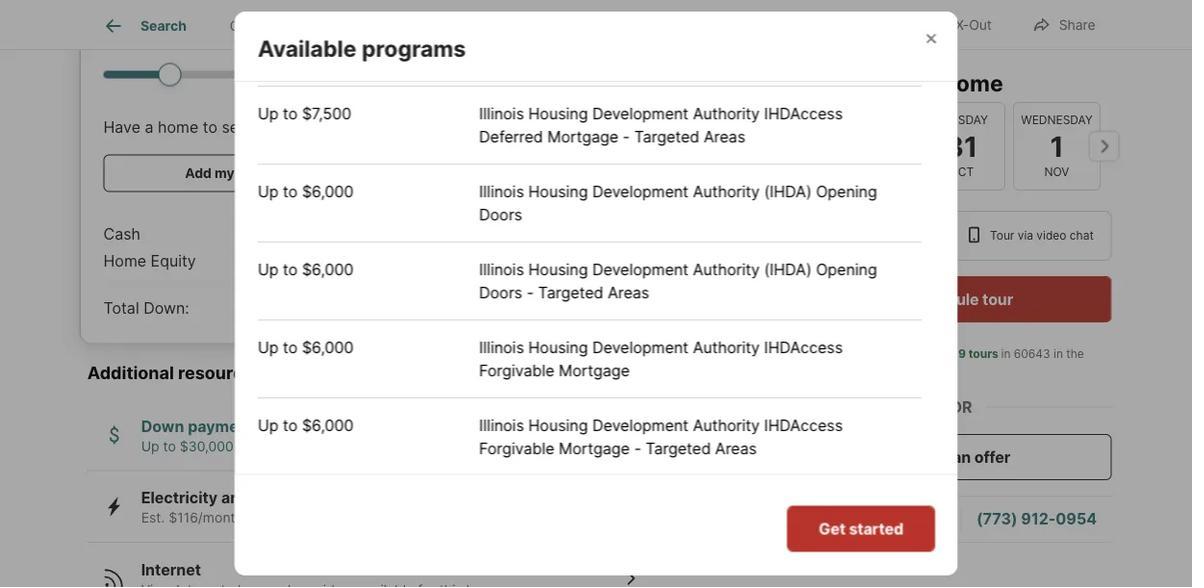 Task type: describe. For each thing, give the bounding box(es) containing it.
$30,000
[[180, 438, 234, 455]]

x-out button
[[913, 4, 1009, 44]]

tab list containing search
[[80, 0, 719, 49]]

an
[[953, 448, 971, 466]]

authority for illinois housing development authority ihdaccess forgivable mortgage
[[693, 338, 760, 357]]

to inside down payment assistance up to $30,000 available from
[[163, 438, 176, 455]]

we'll
[[505, 530, 535, 546]]

(773) 912-0954
[[977, 510, 1098, 528]]

60643
[[1015, 347, 1051, 361]]

$116/month,
[[169, 510, 247, 527]]

up to $6,000 for illinois housing development authority ihdaccess forgivable mortgage - targeted areas
[[258, 416, 353, 435]]

$6,000 for illinois housing development authority ihdaccess forgivable mortgage
[[302, 338, 353, 357]]

tuesday 31 oct
[[935, 113, 988, 179]]

mortgage for illinois housing development authority ihdaccess forgivable mortgage
[[559, 361, 630, 380]]

areas for illinois housing development authority (ihda) opening doors - targeted areas
[[608, 283, 649, 302]]

purposes
[[737, 509, 796, 526]]

get started button
[[787, 506, 935, 552]]

not
[[913, 509, 934, 526]]

add
[[185, 166, 212, 182]]

1 oct from the left
[[854, 165, 879, 179]]

electricity and solar est. $116/month, save                  $116 with rooftop solar
[[141, 489, 430, 527]]

this inside for informational purposes only. redfin does not endorse or guarantee this information. we'll use your responses to show you available programs on other homes. you can remove the information anytime by clearing your responses.
[[399, 530, 422, 546]]

home for add my home equity
[[237, 166, 274, 182]]

forgivable for illinois housing development authority ihdaccess forgivable mortgage - targeted areas
[[479, 439, 554, 458]]

opening for illinois housing development authority (ihda) opening doors - targeted areas
[[816, 260, 877, 279]]

rooftop
[[349, 510, 396, 527]]

up to $6,000 for illinois housing development authority ihdaccess forgivable mortgage
[[258, 338, 353, 357]]

up for illinois housing development authority ihdaccess deferred mortgage - targeted areas
[[258, 104, 278, 123]]

equity
[[151, 252, 196, 271]]

go
[[811, 69, 841, 96]]

912-
[[1022, 510, 1056, 528]]

a for ask
[[863, 510, 872, 528]]

mortgage for illinois housing development authority ihdaccess deferred mortgage - targeted areas
[[547, 127, 618, 146]]

home
[[103, 252, 146, 271]]

ihdaccess for illinois housing development authority ihdaccess forgivable mortgage
[[764, 338, 843, 357]]

in inside tour in person option
[[880, 229, 890, 243]]

in inside in the last 30 days
[[1054, 347, 1064, 361]]

show
[[683, 530, 717, 546]]

tuesday
[[935, 113, 988, 127]]

remove
[[362, 550, 409, 566]]

search
[[140, 18, 187, 34]]

or
[[951, 398, 973, 416]]

development for illinois housing development authority (ihda) opening doors
[[592, 182, 688, 201]]

in the last 30 days
[[855, 347, 1088, 378]]

monday
[[841, 113, 892, 127]]

down payment assistance up to $30,000 available from
[[141, 417, 339, 455]]

illinois for illinois housing development authority (ihda) opening doors
[[479, 182, 524, 201]]

overview
[[230, 18, 290, 34]]

guarantee
[[330, 530, 395, 546]]

x-out
[[956, 17, 992, 33]]

tour for tour in person
[[851, 229, 877, 243]]

wednesday
[[1021, 113, 1093, 127]]

ask
[[830, 510, 859, 528]]

tooltip containing have a home to sell?
[[80, 0, 781, 344]]

areas for illinois housing development authority ihdaccess forgivable mortgage - targeted areas
[[715, 439, 757, 458]]

via
[[1018, 229, 1034, 243]]

0954
[[1056, 510, 1098, 528]]

ask a question link
[[830, 510, 942, 528]]

chat
[[1070, 229, 1094, 243]]

information
[[438, 550, 510, 566]]

have
[[103, 118, 141, 137]]

other
[[891, 530, 925, 546]]

for
[[629, 509, 647, 526]]

ask a question
[[830, 510, 942, 528]]

payment
[[188, 417, 254, 436]]

housing for illinois housing development authority ihdaccess deferred mortgage - targeted areas
[[528, 104, 588, 123]]

get
[[819, 520, 845, 538]]

add my home equity button
[[103, 155, 400, 193]]

authority for illinois housing development authority (ihda) opening doors - targeted areas
[[693, 260, 760, 279]]

tour for tour via video chat
[[991, 229, 1015, 243]]

cash
[[103, 225, 141, 244]]

authority for illinois housing development authority ihdaccess deferred mortgage - targeted areas
[[693, 104, 760, 123]]

information.
[[426, 530, 501, 546]]

illinois for illinois housing development authority (ihda) opening doors - targeted areas
[[479, 260, 524, 279]]

nov
[[1045, 165, 1069, 179]]

search link
[[102, 14, 187, 38]]

illinois for illinois housing development authority ihdaccess deferred mortgage - targeted areas
[[479, 104, 524, 123]]

share button
[[1016, 4, 1112, 44]]

oct inside tuesday 31 oct
[[949, 165, 974, 179]]

and
[[221, 489, 250, 508]]

targeted for illinois housing development authority ihdaccess forgivable mortgage - targeted areas
[[645, 439, 711, 458]]

up inside down payment assistance up to $30,000 available from
[[141, 438, 159, 455]]

(ihda) for illinois housing development authority (ihda) opening doors - targeted areas
[[764, 260, 812, 279]]

forgivable for illinois housing development authority ihdaccess forgivable mortgage
[[479, 361, 554, 380]]

doors for illinois housing development authority (ihda) opening doors - targeted areas
[[479, 283, 522, 302]]

illinois housing development authority (ihda) opening doors - targeted areas
[[479, 260, 877, 302]]

areas for illinois housing development authority ihdaccess deferred mortgage - targeted areas
[[704, 127, 745, 146]]

have a home to sell?
[[103, 118, 254, 137]]

$6,000 for illinois housing development authority (ihda) opening doors
[[302, 182, 353, 201]]

19 tours in 60643
[[953, 347, 1051, 361]]

up for illinois housing development authority ihdaccess forgivable mortgage
[[258, 338, 278, 357]]

next image
[[1089, 131, 1120, 162]]

2 up to $7,500 from the top
[[258, 104, 351, 123]]

share
[[1060, 17, 1096, 33]]

Down Payment Slider range field
[[103, 63, 400, 86]]

0 vertical spatial this
[[897, 69, 938, 96]]

question
[[875, 510, 942, 528]]

0 horizontal spatial solar
[[253, 489, 291, 508]]

the inside in the last 30 days
[[1067, 347, 1085, 361]]

additional resources
[[87, 363, 263, 384]]

ihdaccess for illinois housing development authority ihdaccess forgivable mortgage - targeted areas
[[764, 416, 843, 435]]

start
[[912, 448, 950, 466]]

responses.
[[673, 550, 743, 566]]

start an offer
[[912, 448, 1011, 466]]

down
[[141, 417, 184, 436]]

schedule
[[910, 290, 980, 309]]

save
[[251, 510, 281, 527]]



Task type: locate. For each thing, give the bounding box(es) containing it.
home equity
[[103, 252, 196, 271]]

0 vertical spatial programs
[[361, 35, 466, 62]]

2 ihdaccess from the top
[[764, 338, 843, 357]]

person
[[893, 229, 932, 243]]

1 horizontal spatial tour
[[991, 229, 1015, 243]]

the inside for informational purposes only. redfin does not endorse or guarantee this information. we'll use your responses to show you available programs on other homes. you can remove the information anytime by clearing your responses.
[[413, 550, 434, 566]]

tour left person on the right top of page
[[851, 229, 877, 243]]

$7,500
[[302, 26, 351, 45], [302, 104, 351, 123]]

2 $6,000 from the top
[[302, 260, 353, 279]]

opening up tour in person option at the right top of the page
[[816, 182, 877, 201]]

- for illinois housing development authority ihdaccess forgivable mortgage - targeted areas
[[634, 439, 641, 458]]

2 oct from the left
[[949, 165, 974, 179]]

opening for illinois housing development authority (ihda) opening doors
[[816, 182, 877, 201]]

up to $6,000 up from
[[258, 416, 353, 435]]

up to $6,000 down "equity"
[[258, 182, 353, 201]]

3 tab from the left
[[610, 3, 703, 49]]

2 horizontal spatial -
[[634, 439, 641, 458]]

1 opening from the top
[[816, 182, 877, 201]]

1 vertical spatial forgivable
[[479, 439, 554, 458]]

your
[[565, 530, 593, 546], [641, 550, 669, 566]]

up to $6,000 down $57,000
[[258, 260, 353, 279]]

deferred
[[479, 127, 543, 146]]

$6,000 for illinois housing development authority (ihda) opening doors - targeted areas
[[302, 260, 353, 279]]

housing for illinois housing development authority (ihda) opening doors - targeted areas
[[528, 260, 588, 279]]

this up remove
[[399, 530, 422, 546]]

forgivable inside the illinois housing development authority ihdaccess forgivable mortgage
[[479, 361, 554, 380]]

tour in person option
[[811, 211, 951, 261]]

0 horizontal spatial your
[[565, 530, 593, 546]]

home up tuesday
[[943, 69, 1004, 96]]

wednesday 1 nov
[[1021, 113, 1093, 179]]

illinois inside illinois housing development authority ihdaccess forgivable mortgage - targeted areas
[[479, 416, 524, 435]]

forgivable
[[479, 361, 554, 380], [479, 439, 554, 458]]

schedule tour
[[910, 290, 1014, 309]]

up for illinois housing development authority (ihda) opening doors - targeted areas
[[258, 260, 278, 279]]

areas up purposes on the bottom right of the page
[[715, 439, 757, 458]]

- inside illinois housing development authority (ihda) opening doors - targeted areas
[[527, 283, 534, 302]]

0 horizontal spatial available
[[238, 438, 293, 455]]

0 horizontal spatial -
[[527, 283, 534, 302]]

get started
[[819, 520, 903, 538]]

mortgage
[[547, 127, 618, 146], [559, 361, 630, 380], [559, 439, 630, 458]]

4 $6,000 from the top
[[302, 416, 353, 435]]

tours
[[969, 347, 999, 361]]

go tour this home
[[811, 69, 1004, 96]]

sell?
[[222, 118, 254, 137]]

housing inside illinois housing development authority (ihda) opening doors
[[528, 182, 588, 201]]

equity
[[277, 166, 318, 182]]

1 vertical spatial (ihda)
[[764, 260, 812, 279]]

targeted inside illinois housing development authority (ihda) opening doors - targeted areas
[[538, 283, 603, 302]]

0 vertical spatial ihdaccess
[[764, 104, 843, 123]]

targeted for illinois housing development authority ihdaccess deferred mortgage - targeted areas
[[634, 127, 699, 146]]

additional
[[87, 363, 174, 384]]

30
[[878, 364, 893, 378]]

resources
[[178, 363, 263, 384]]

3 up to $6,000 from the top
[[258, 338, 353, 357]]

1 horizontal spatial programs
[[807, 530, 867, 546]]

5 illinois from the top
[[479, 416, 524, 435]]

down:
[[144, 299, 189, 318]]

add my home equity
[[185, 166, 318, 182]]

1 horizontal spatial -
[[623, 127, 630, 146]]

targeted inside illinois housing development authority ihdaccess forgivable mortgage - targeted areas
[[645, 439, 711, 458]]

2 authority from the top
[[693, 182, 760, 201]]

authority inside illinois housing development authority ihdaccess deferred mortgage - targeted areas
[[693, 104, 760, 123]]

0 vertical spatial (ihda)
[[764, 182, 812, 201]]

(773) 912-0954 link
[[977, 510, 1098, 528]]

5 authority from the top
[[693, 416, 760, 435]]

1 vertical spatial opening
[[816, 260, 877, 279]]

opening down tour in person
[[816, 260, 877, 279]]

out
[[970, 17, 992, 33]]

1 vertical spatial programs
[[807, 530, 867, 546]]

home for have a home to sell?
[[158, 118, 199, 137]]

up down down
[[141, 438, 159, 455]]

2 illinois from the top
[[479, 182, 524, 201]]

0 horizontal spatial in
[[880, 229, 890, 243]]

anytime
[[514, 550, 564, 566]]

mortgage up illinois housing development authority ihdaccess forgivable mortgage - targeted areas
[[559, 361, 630, 380]]

schedule tour button
[[811, 276, 1112, 322]]

2 forgivable from the top
[[479, 439, 554, 458]]

0 vertical spatial solar
[[253, 489, 291, 508]]

up to $6,000 for illinois housing development authority (ihda) opening doors
[[258, 182, 353, 201]]

tour via video chat option
[[951, 211, 1112, 261]]

internet button
[[87, 543, 658, 587]]

up for illinois housing development authority ihdaccess forgivable mortgage - targeted areas
[[258, 416, 278, 435]]

est.
[[141, 510, 165, 527]]

1 vertical spatial ihdaccess
[[764, 338, 843, 357]]

1 horizontal spatial this
[[897, 69, 938, 96]]

1 (ihda) from the top
[[764, 182, 812, 201]]

0 horizontal spatial a
[[145, 118, 154, 137]]

ihdaccess inside illinois housing development authority ihdaccess deferred mortgage - targeted areas
[[764, 104, 843, 123]]

0 vertical spatial your
[[565, 530, 593, 546]]

5 housing from the top
[[528, 416, 588, 435]]

home right my
[[237, 166, 274, 182]]

housing for illinois housing development authority ihdaccess forgivable mortgage
[[528, 338, 588, 357]]

2 vertical spatial -
[[634, 439, 641, 458]]

1 illinois from the top
[[479, 104, 524, 123]]

home
[[943, 69, 1004, 96], [158, 118, 199, 137], [237, 166, 274, 182]]

2 doors from the top
[[479, 283, 522, 302]]

0 vertical spatial forgivable
[[479, 361, 554, 380]]

oct down monday
[[854, 165, 879, 179]]

- for illinois housing development authority ihdaccess deferred mortgage - targeted areas
[[623, 127, 630, 146]]

2 tour from the left
[[991, 229, 1015, 243]]

development for illinois housing development authority ihdaccess forgivable mortgage - targeted areas
[[592, 416, 688, 435]]

(ihda) inside illinois housing development authority (ihda) opening doors
[[764, 182, 812, 201]]

authority inside the illinois housing development authority ihdaccess forgivable mortgage
[[693, 338, 760, 357]]

1 vertical spatial solar
[[399, 510, 430, 527]]

tour for schedule
[[983, 290, 1014, 309]]

available
[[238, 438, 293, 455], [747, 530, 803, 546]]

0 horizontal spatial programs
[[361, 35, 466, 62]]

areas up illinois housing development authority (ihda) opening doors
[[704, 127, 745, 146]]

days
[[896, 364, 922, 378]]

the right remove
[[413, 550, 434, 566]]

up to $7,500 up down payment slider range field
[[258, 26, 351, 45]]

illinois housing development authority ihdaccess forgivable mortgage - targeted areas
[[479, 416, 843, 458]]

illinois inside illinois housing development authority (ihda) opening doors - targeted areas
[[479, 260, 524, 279]]

solar up save
[[253, 489, 291, 508]]

up to $6,000 up assistance
[[258, 338, 353, 357]]

1 vertical spatial areas
[[608, 283, 649, 302]]

(ihda) inside illinois housing development authority (ihda) opening doors - targeted areas
[[764, 260, 812, 279]]

0 horizontal spatial this
[[399, 530, 422, 546]]

mortgage up for
[[559, 439, 630, 458]]

1 $7,500 from the top
[[302, 26, 351, 45]]

0 vertical spatial opening
[[816, 182, 877, 201]]

opening inside illinois housing development authority (ihda) opening doors
[[816, 182, 877, 201]]

homes.
[[258, 550, 304, 566]]

home inside add my home equity button
[[237, 166, 274, 182]]

(ihda) for illinois housing development authority (ihda) opening doors
[[764, 182, 812, 201]]

available
[[258, 35, 356, 62]]

available programs
[[258, 35, 466, 62]]

0 horizontal spatial home
[[158, 118, 199, 137]]

1 vertical spatial $7,500
[[302, 104, 351, 123]]

development for illinois housing development authority ihdaccess forgivable mortgage
[[592, 338, 688, 357]]

overview tab
[[208, 3, 311, 49]]

total
[[103, 299, 139, 318]]

2 housing from the top
[[528, 182, 588, 201]]

0 vertical spatial available
[[238, 438, 293, 455]]

offer
[[975, 448, 1011, 466]]

2 up to $6,000 from the top
[[258, 260, 353, 279]]

illinois inside illinois housing development authority ihdaccess deferred mortgage - targeted areas
[[479, 104, 524, 123]]

internet
[[141, 561, 201, 580]]

housing inside illinois housing development authority ihdaccess forgivable mortgage - targeted areas
[[528, 416, 588, 435]]

started
[[849, 520, 903, 538]]

None button
[[823, 101, 910, 192], [918, 102, 1006, 191], [1013, 102, 1101, 191], [823, 101, 910, 192], [918, 102, 1006, 191], [1013, 102, 1101, 191]]

development inside illinois housing development authority ihdaccess deferred mortgage - targeted areas
[[592, 104, 688, 123]]

housing inside illinois housing development authority (ihda) opening doors - targeted areas
[[528, 260, 588, 279]]

available programs element
[[258, 12, 489, 63]]

forgivable inside illinois housing development authority ihdaccess forgivable mortgage - targeted areas
[[479, 439, 554, 458]]

mortgage right deferred
[[547, 127, 618, 146]]

illinois for illinois housing development authority ihdaccess forgivable mortgage
[[479, 338, 524, 357]]

electricity
[[141, 489, 218, 508]]

authority inside illinois housing development authority (ihda) opening doors - targeted areas
[[693, 260, 760, 279]]

1 vertical spatial -
[[527, 283, 534, 302]]

available down purposes on the bottom right of the page
[[747, 530, 803, 546]]

in right tours
[[1002, 347, 1011, 361]]

illinois for illinois housing development authority ihdaccess forgivable mortgage - targeted areas
[[479, 416, 524, 435]]

up right sell?
[[258, 104, 278, 123]]

oct down 31
[[949, 165, 974, 179]]

opening inside illinois housing development authority (ihda) opening doors - targeted areas
[[816, 260, 877, 279]]

4 illinois from the top
[[479, 338, 524, 357]]

a for have
[[145, 118, 154, 137]]

tour left via
[[991, 229, 1015, 243]]

3 illinois from the top
[[479, 260, 524, 279]]

a
[[145, 118, 154, 137], [863, 510, 872, 528]]

- for illinois housing development authority (ihda) opening doors - targeted areas
[[527, 283, 534, 302]]

1 development from the top
[[592, 104, 688, 123]]

the right 60643 at bottom
[[1067, 347, 1085, 361]]

development
[[592, 104, 688, 123], [592, 182, 688, 201], [592, 260, 688, 279], [592, 338, 688, 357], [592, 416, 688, 435]]

tab
[[311, 3, 456, 49], [456, 3, 610, 49], [610, 3, 703, 49]]

for informational purposes only. redfin does not endorse or guarantee this information. we'll use your responses to show you available programs on other homes. you can remove the information anytime by clearing your responses.
[[258, 509, 934, 566]]

1 tab from the left
[[311, 3, 456, 49]]

doors
[[479, 205, 522, 224], [479, 283, 522, 302]]

3 development from the top
[[592, 260, 688, 279]]

on
[[871, 530, 887, 546]]

0 vertical spatial mortgage
[[547, 127, 618, 146]]

2 $7,500 from the top
[[302, 104, 351, 123]]

development inside the illinois housing development authority ihdaccess forgivable mortgage
[[592, 338, 688, 357]]

2 vertical spatial areas
[[715, 439, 757, 458]]

0 vertical spatial home
[[943, 69, 1004, 96]]

by
[[568, 550, 583, 566]]

0 horizontal spatial the
[[413, 550, 434, 566]]

x-
[[956, 17, 970, 33]]

list box
[[811, 211, 1112, 261]]

2 tab from the left
[[456, 3, 610, 49]]

up right equity
[[258, 260, 278, 279]]

in
[[880, 229, 890, 243], [1002, 347, 1011, 361], [1054, 347, 1064, 361]]

illinois
[[479, 104, 524, 123], [479, 182, 524, 201], [479, 260, 524, 279], [479, 338, 524, 357], [479, 416, 524, 435]]

1 vertical spatial mortgage
[[559, 361, 630, 380]]

this
[[897, 69, 938, 96], [399, 530, 422, 546]]

1
[[1050, 129, 1064, 163]]

1 horizontal spatial oct
[[949, 165, 974, 179]]

4 housing from the top
[[528, 338, 588, 357]]

(773)
[[977, 510, 1018, 528]]

assistance
[[258, 417, 339, 436]]

4 authority from the top
[[693, 338, 760, 357]]

development for illinois housing development authority (ihda) opening doors - targeted areas
[[592, 260, 688, 279]]

doors inside illinois housing development authority (ihda) opening doors - targeted areas
[[479, 283, 522, 302]]

illinois housing development authority ihdaccess deferred mortgage - targeted areas
[[479, 104, 843, 146]]

areas inside illinois housing development authority (ihda) opening doors - targeted areas
[[608, 283, 649, 302]]

1 vertical spatial this
[[399, 530, 422, 546]]

1 vertical spatial tour
[[983, 290, 1014, 309]]

tour up monday
[[847, 69, 892, 96]]

can
[[335, 550, 358, 566]]

programs inside for informational purposes only. redfin does not endorse or guarantee this information. we'll use your responses to show you available programs on other homes. you can remove the information anytime by clearing your responses.
[[807, 530, 867, 546]]

areas inside illinois housing development authority ihdaccess deferred mortgage - targeted areas
[[704, 127, 745, 146]]

3 $6,000 from the top
[[302, 338, 353, 357]]

housing inside illinois housing development authority ihdaccess deferred mortgage - targeted areas
[[528, 104, 588, 123]]

0 horizontal spatial oct
[[854, 165, 879, 179]]

up for illinois housing development authority (ihda) opening doors
[[258, 182, 278, 201]]

development for illinois housing development authority ihdaccess deferred mortgage - targeted areas
[[592, 104, 688, 123]]

1 horizontal spatial in
[[1002, 347, 1011, 361]]

available programs dialog
[[234, 0, 958, 587]]

$7,500 right overview
[[302, 26, 351, 45]]

2 (ihda) from the top
[[764, 260, 812, 279]]

$6,000 for illinois housing development authority ihdaccess forgivable mortgage - targeted areas
[[302, 416, 353, 435]]

development inside illinois housing development authority (ihda) opening doors
[[592, 182, 688, 201]]

redfin
[[834, 509, 874, 526]]

tour for go
[[847, 69, 892, 96]]

1 housing from the top
[[528, 104, 588, 123]]

3 authority from the top
[[693, 260, 760, 279]]

0 vertical spatial doors
[[479, 205, 522, 224]]

to inside for informational purposes only. redfin does not endorse or guarantee this information. we'll use your responses to show you available programs on other homes. you can remove the information anytime by clearing your responses.
[[666, 530, 679, 546]]

2 opening from the top
[[816, 260, 877, 279]]

or
[[313, 530, 326, 546]]

$7,500 up "equity"
[[302, 104, 351, 123]]

1 vertical spatial your
[[641, 550, 669, 566]]

targeted for illinois housing development authority (ihda) opening doors - targeted areas
[[538, 283, 603, 302]]

0 vertical spatial up to $7,500
[[258, 26, 351, 45]]

development inside illinois housing development authority (ihda) opening doors - targeted areas
[[592, 260, 688, 279]]

authority inside illinois housing development authority ihdaccess forgivable mortgage - targeted areas
[[693, 416, 760, 435]]

tour right the schedule
[[983, 290, 1014, 309]]

available inside down payment assistance up to $30,000 available from
[[238, 438, 293, 455]]

2 vertical spatial home
[[237, 166, 274, 182]]

-
[[623, 127, 630, 146], [527, 283, 534, 302], [634, 439, 641, 458]]

list box containing tour in person
[[811, 211, 1112, 261]]

1 up to $6,000 from the top
[[258, 182, 353, 201]]

tour inside button
[[983, 290, 1014, 309]]

None text field
[[120, 0, 280, 20], [312, 0, 383, 20], [120, 0, 280, 20], [312, 0, 383, 20]]

0 vertical spatial the
[[1067, 347, 1085, 361]]

0 vertical spatial targeted
[[634, 127, 699, 146]]

total down:
[[103, 299, 189, 318]]

31
[[946, 129, 978, 163]]

my
[[215, 166, 234, 182]]

0 vertical spatial -
[[623, 127, 630, 146]]

ihdaccess for illinois housing development authority ihdaccess deferred mortgage - targeted areas
[[764, 104, 843, 123]]

$6,000 up assistance
[[302, 338, 353, 357]]

$6,000
[[302, 182, 353, 201], [302, 260, 353, 279], [302, 338, 353, 357], [302, 416, 353, 435]]

1 vertical spatial the
[[413, 550, 434, 566]]

1 horizontal spatial home
[[237, 166, 274, 182]]

up up down payment slider range field
[[258, 26, 278, 45]]

up to $7,500 up "equity"
[[258, 104, 351, 123]]

5 development from the top
[[592, 416, 688, 435]]

1 up to $7,500 from the top
[[258, 26, 351, 45]]

1 horizontal spatial tour
[[983, 290, 1014, 309]]

ihdaccess inside illinois housing development authority ihdaccess forgivable mortgage - targeted areas
[[764, 416, 843, 435]]

oct
[[854, 165, 879, 179], [949, 165, 974, 179]]

1 ihdaccess from the top
[[764, 104, 843, 123]]

your up the by
[[565, 530, 593, 546]]

available inside for informational purposes only. redfin does not endorse or guarantee this information. we'll use your responses to show you available programs on other homes. you can remove the information anytime by clearing your responses.
[[747, 530, 803, 546]]

up to $6,000 for illinois housing development authority (ihda) opening doors - targeted areas
[[258, 260, 353, 279]]

from
[[297, 438, 326, 455]]

2 vertical spatial mortgage
[[559, 439, 630, 458]]

targeted
[[634, 127, 699, 146], [538, 283, 603, 302], [645, 439, 711, 458]]

housing for illinois housing development authority ihdaccess forgivable mortgage - targeted areas
[[528, 416, 588, 435]]

2 horizontal spatial in
[[1054, 347, 1064, 361]]

available down assistance
[[238, 438, 293, 455]]

doors inside illinois housing development authority (ihda) opening doors
[[479, 205, 522, 224]]

in right 60643 at bottom
[[1054, 347, 1064, 361]]

$57,000
[[341, 225, 400, 244]]

mortgage for illinois housing development authority ihdaccess forgivable mortgage - targeted areas
[[559, 439, 630, 458]]

2 horizontal spatial home
[[943, 69, 1004, 96]]

ihdaccess inside the illinois housing development authority ihdaccess forgivable mortgage
[[764, 338, 843, 357]]

you
[[308, 550, 331, 566]]

with
[[318, 510, 345, 527]]

areas up the illinois housing development authority ihdaccess forgivable mortgage
[[608, 283, 649, 302]]

illinois inside illinois housing development authority (ihda) opening doors
[[479, 182, 524, 201]]

1 forgivable from the top
[[479, 361, 554, 380]]

0 horizontal spatial tour
[[847, 69, 892, 96]]

$6,000 up from
[[302, 416, 353, 435]]

0 horizontal spatial tour
[[851, 229, 877, 243]]

targeted inside illinois housing development authority ihdaccess deferred mortgage - targeted areas
[[634, 127, 699, 146]]

up up the resources at the bottom left of page
[[258, 338, 278, 357]]

mortgage inside illinois housing development authority ihdaccess forgivable mortgage - targeted areas
[[559, 439, 630, 458]]

1 tour from the left
[[851, 229, 877, 243]]

1 vertical spatial targeted
[[538, 283, 603, 302]]

3 housing from the top
[[528, 260, 588, 279]]

0 vertical spatial tour
[[847, 69, 892, 96]]

- inside illinois housing development authority ihdaccess forgivable mortgage - targeted areas
[[634, 439, 641, 458]]

does
[[878, 509, 910, 526]]

authority inside illinois housing development authority (ihda) opening doors
[[693, 182, 760, 201]]

up right payment
[[258, 416, 278, 435]]

3 ihdaccess from the top
[[764, 416, 843, 435]]

mortgage inside the illinois housing development authority ihdaccess forgivable mortgage
[[559, 361, 630, 380]]

1 horizontal spatial solar
[[399, 510, 430, 527]]

1 horizontal spatial your
[[641, 550, 669, 566]]

4 up to $6,000 from the top
[[258, 416, 353, 435]]

4 development from the top
[[592, 338, 688, 357]]

1 vertical spatial a
[[863, 510, 872, 528]]

solar right rooftop
[[399, 510, 430, 527]]

tour via video chat
[[991, 229, 1094, 243]]

$116
[[284, 510, 314, 527]]

1 authority from the top
[[693, 104, 760, 123]]

2 vertical spatial ihdaccess
[[764, 416, 843, 435]]

doors for illinois housing development authority (ihda) opening doors
[[479, 205, 522, 224]]

authority for illinois housing development authority (ihda) opening doors
[[693, 182, 760, 201]]

1 vertical spatial doors
[[479, 283, 522, 302]]

your down responses
[[641, 550, 669, 566]]

illinois housing development authority ihdaccess forgivable mortgage
[[479, 338, 843, 380]]

tour in person
[[851, 229, 932, 243]]

tooltip
[[80, 0, 781, 344]]

you
[[721, 530, 744, 546]]

tab list
[[80, 0, 719, 49]]

illinois inside the illinois housing development authority ihdaccess forgivable mortgage
[[479, 338, 524, 357]]

2 vertical spatial targeted
[[645, 439, 711, 458]]

this up tuesday
[[897, 69, 938, 96]]

19
[[953, 347, 966, 361]]

1 horizontal spatial a
[[863, 510, 872, 528]]

- inside illinois housing development authority ihdaccess deferred mortgage - targeted areas
[[623, 127, 630, 146]]

up down add my home equity
[[258, 182, 278, 201]]

1 vertical spatial available
[[747, 530, 803, 546]]

0 vertical spatial $7,500
[[302, 26, 351, 45]]

authority for illinois housing development authority ihdaccess forgivable mortgage - targeted areas
[[693, 416, 760, 435]]

home up add
[[158, 118, 199, 137]]

areas inside illinois housing development authority ihdaccess forgivable mortgage - targeted areas
[[715, 439, 757, 458]]

clearing
[[587, 550, 638, 566]]

1 $6,000 from the top
[[302, 182, 353, 201]]

1 vertical spatial home
[[158, 118, 199, 137]]

0 vertical spatial a
[[145, 118, 154, 137]]

$6,000 down "equity"
[[302, 182, 353, 201]]

1 doors from the top
[[479, 205, 522, 224]]

solar
[[253, 489, 291, 508], [399, 510, 430, 527]]

mortgage inside illinois housing development authority ihdaccess deferred mortgage - targeted areas
[[547, 127, 618, 146]]

1 vertical spatial up to $7,500
[[258, 104, 351, 123]]

0 vertical spatial areas
[[704, 127, 745, 146]]

up to $6,000
[[258, 182, 353, 201], [258, 260, 353, 279], [258, 338, 353, 357], [258, 416, 353, 435]]

housing inside the illinois housing development authority ihdaccess forgivable mortgage
[[528, 338, 588, 357]]

authority
[[693, 104, 760, 123], [693, 182, 760, 201], [693, 260, 760, 279], [693, 338, 760, 357], [693, 416, 760, 435]]

1 horizontal spatial the
[[1067, 347, 1085, 361]]

$6,000 down $57,000
[[302, 260, 353, 279]]

in left person on the right top of page
[[880, 229, 890, 243]]

1 horizontal spatial available
[[747, 530, 803, 546]]

2 development from the top
[[592, 182, 688, 201]]

development inside illinois housing development authority ihdaccess forgivable mortgage - targeted areas
[[592, 416, 688, 435]]

housing for illinois housing development authority (ihda) opening doors
[[528, 182, 588, 201]]



Task type: vqa. For each thing, say whether or not it's contained in the screenshot.
Down
yes



